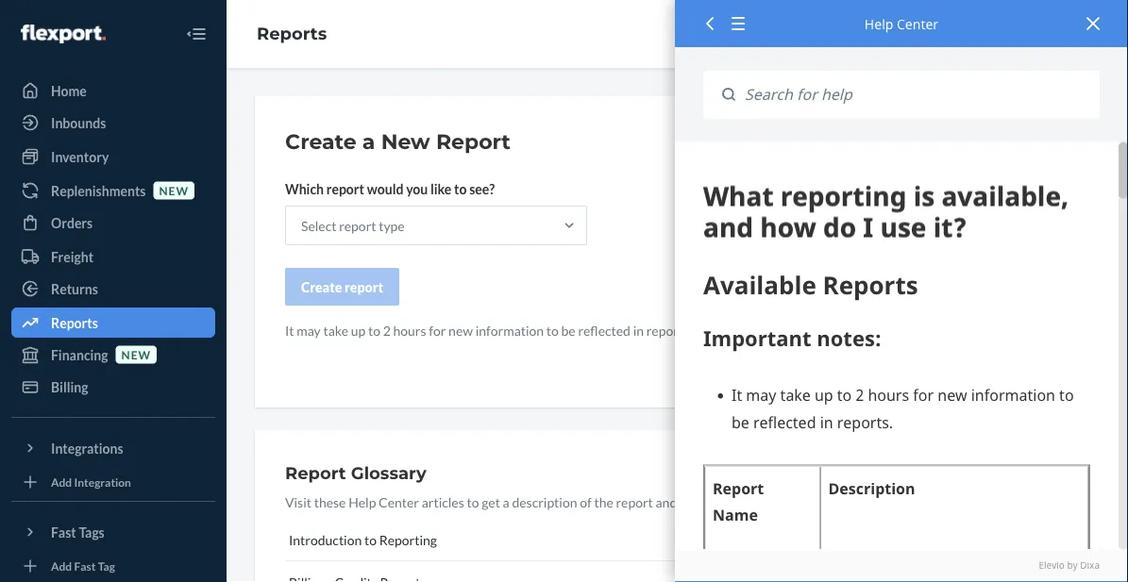Task type: locate. For each thing, give the bounding box(es) containing it.
create inside button
[[301, 279, 342, 295]]

a left new in the top left of the page
[[362, 129, 375, 154]]

center down glossary on the left bottom of page
[[379, 494, 419, 510]]

1 vertical spatial report
[[285, 463, 346, 483]]

1 in from the left
[[633, 322, 644, 338]]

close navigation image
[[185, 23, 208, 45]]

time
[[753, 322, 779, 338]]

1 horizontal spatial new
[[159, 184, 189, 197]]

0 horizontal spatial help
[[349, 494, 376, 510]]

new
[[381, 129, 430, 154]]

fast
[[51, 524, 76, 541], [74, 559, 96, 573]]

create up may
[[301, 279, 342, 295]]

integrations
[[51, 440, 123, 456]]

help up search search box
[[865, 15, 893, 33]]

tag
[[98, 559, 115, 573]]

report right all
[[713, 322, 750, 338]]

inbounds
[[51, 115, 106, 131]]

add for add integration
[[51, 475, 72, 489]]

new for replenishments
[[159, 184, 189, 197]]

home link
[[11, 76, 215, 106]]

help
[[865, 15, 893, 33], [349, 494, 376, 510]]

orders
[[51, 215, 93, 231]]

information
[[476, 322, 544, 338]]

1 horizontal spatial a
[[503, 494, 510, 510]]

freight link
[[11, 242, 215, 272]]

1 horizontal spatial report
[[436, 129, 511, 154]]

integration
[[74, 475, 131, 489]]

report
[[326, 181, 364, 197], [339, 218, 376, 234], [345, 279, 383, 295], [713, 322, 750, 338], [616, 494, 653, 510]]

1 vertical spatial reports
[[51, 315, 98, 331]]

introduction
[[289, 532, 362, 548]]

reporting
[[379, 532, 437, 548]]

elevio
[[1039, 560, 1065, 572]]

0 horizontal spatial reports
[[51, 315, 98, 331]]

1 horizontal spatial reports link
[[257, 23, 327, 44]]

1 horizontal spatial in
[[836, 322, 847, 338]]

0 horizontal spatial new
[[121, 348, 151, 362]]

0 horizontal spatial center
[[379, 494, 419, 510]]

type
[[379, 218, 405, 234]]

integrations button
[[11, 433, 215, 464]]

elevio by dixa
[[1039, 560, 1100, 572]]

introduction to reporting
[[289, 532, 437, 548]]

1 vertical spatial help
[[349, 494, 376, 510]]

2 add from the top
[[51, 559, 72, 573]]

reports link
[[257, 23, 327, 44], [11, 308, 215, 338]]

in right are
[[836, 322, 847, 338]]

add down fast tags
[[51, 559, 72, 573]]

up
[[351, 322, 366, 338]]

0 horizontal spatial reports link
[[11, 308, 215, 338]]

Search search field
[[735, 71, 1100, 118]]

to left be
[[546, 322, 559, 338]]

0 horizontal spatial in
[[633, 322, 644, 338]]

take
[[323, 322, 348, 338]]

1 add from the top
[[51, 475, 72, 489]]

new up billing link
[[121, 348, 151, 362]]

new
[[159, 184, 189, 197], [449, 322, 473, 338], [121, 348, 151, 362]]

1 vertical spatial add
[[51, 559, 72, 573]]

0 vertical spatial create
[[285, 129, 357, 154]]

of
[[580, 494, 592, 510]]

0 vertical spatial new
[[159, 184, 189, 197]]

new for financing
[[121, 348, 151, 362]]

to left reporting
[[364, 532, 377, 548]]

help down report glossary
[[349, 494, 376, 510]]

in
[[633, 322, 644, 338], [836, 322, 847, 338]]

financing
[[51, 347, 108, 363]]

0 horizontal spatial a
[[362, 129, 375, 154]]

may
[[297, 322, 321, 338]]

add
[[51, 475, 72, 489], [51, 559, 72, 573]]

0 vertical spatial add
[[51, 475, 72, 489]]

new up orders link
[[159, 184, 189, 197]]

freight
[[51, 249, 94, 265]]

center up search search box
[[897, 15, 939, 33]]

1 horizontal spatial help
[[865, 15, 893, 33]]

report right the
[[616, 494, 653, 510]]

a
[[362, 129, 375, 154], [503, 494, 510, 510]]

1 vertical spatial create
[[301, 279, 342, 295]]

in left reports.
[[633, 322, 644, 338]]

add for add fast tag
[[51, 559, 72, 573]]

orders link
[[11, 208, 215, 238]]

add integration
[[51, 475, 131, 489]]

center
[[897, 15, 939, 33], [379, 494, 419, 510]]

dixa
[[1080, 560, 1100, 572]]

0 vertical spatial reports
[[257, 23, 327, 44]]

0 vertical spatial help
[[865, 15, 893, 33]]

billing
[[51, 379, 88, 395]]

add integration link
[[11, 471, 215, 494]]

returns link
[[11, 274, 215, 304]]

report
[[436, 129, 511, 154], [285, 463, 346, 483]]

to left get
[[467, 494, 479, 510]]

create up which
[[285, 129, 357, 154]]

inventory link
[[11, 142, 215, 172]]

report up these
[[285, 463, 346, 483]]

2 horizontal spatial new
[[449, 322, 473, 338]]

new right for
[[449, 322, 473, 338]]

returns
[[51, 281, 98, 297]]

inventory
[[51, 149, 109, 165]]

which
[[285, 181, 324, 197]]

1 vertical spatial a
[[503, 494, 510, 510]]

reports
[[257, 23, 327, 44], [51, 315, 98, 331]]

0 vertical spatial fast
[[51, 524, 76, 541]]

report up the see?
[[436, 129, 511, 154]]

for
[[429, 322, 446, 338]]

a right get
[[503, 494, 510, 510]]

create report button
[[285, 268, 399, 306]]

replenishments
[[51, 183, 146, 199]]

to
[[454, 181, 467, 197], [368, 322, 380, 338], [546, 322, 559, 338], [467, 494, 479, 510], [364, 532, 377, 548]]

(utc).
[[939, 322, 975, 338]]

create a new report
[[285, 129, 511, 154]]

the
[[594, 494, 613, 510]]

2 vertical spatial new
[[121, 348, 151, 362]]

glossary
[[351, 463, 427, 483]]

create
[[285, 129, 357, 154], [301, 279, 342, 295]]

fast left tag
[[74, 559, 96, 573]]

reflected
[[578, 322, 631, 338]]

report up select report type
[[326, 181, 364, 197]]

report left type
[[339, 218, 376, 234]]

report up up
[[345, 279, 383, 295]]

fast left tags
[[51, 524, 76, 541]]

flexport logo image
[[21, 25, 106, 43]]

inbounds link
[[11, 108, 215, 138]]

add left integration on the bottom of the page
[[51, 475, 72, 489]]

create report
[[301, 279, 383, 295]]

by
[[1067, 560, 1078, 572]]

1 horizontal spatial center
[[897, 15, 939, 33]]

report inside create report button
[[345, 279, 383, 295]]

report for which
[[326, 181, 364, 197]]



Task type: vqa. For each thing, say whether or not it's contained in the screenshot.
top Customs
no



Task type: describe. For each thing, give the bounding box(es) containing it.
visit
[[285, 494, 312, 510]]

0 vertical spatial a
[[362, 129, 375, 154]]

hours
[[393, 322, 426, 338]]

time
[[907, 322, 936, 338]]

visit these help center articles to get a description of the report and column details.
[[285, 494, 766, 510]]

reports.
[[646, 322, 692, 338]]

help center
[[865, 15, 939, 33]]

and
[[656, 494, 677, 510]]

billing link
[[11, 372, 215, 402]]

2
[[383, 322, 391, 338]]

select
[[301, 218, 337, 234]]

report for create
[[345, 279, 383, 295]]

create for create report
[[301, 279, 342, 295]]

introduction to reporting button
[[285, 519, 1070, 562]]

to inside button
[[364, 532, 377, 548]]

these
[[314, 494, 346, 510]]

be
[[561, 322, 576, 338]]

0 vertical spatial report
[[436, 129, 511, 154]]

to right like
[[454, 181, 467, 197]]

create for create a new report
[[285, 129, 357, 154]]

add fast tag
[[51, 559, 115, 573]]

all
[[695, 322, 710, 338]]

select report type
[[301, 218, 405, 234]]

would
[[367, 181, 404, 197]]

1 horizontal spatial reports
[[257, 23, 327, 44]]

it may take up to 2 hours for new information to be reflected in reports. all report time fields are in universal time (utc).
[[285, 322, 975, 338]]

0 horizontal spatial report
[[285, 463, 346, 483]]

like
[[431, 181, 452, 197]]

it
[[285, 322, 294, 338]]

description
[[512, 494, 577, 510]]

1 vertical spatial reports link
[[11, 308, 215, 338]]

you
[[406, 181, 428, 197]]

which report would you like to see?
[[285, 181, 495, 197]]

fast tags
[[51, 524, 105, 541]]

0 vertical spatial center
[[897, 15, 939, 33]]

0 vertical spatial reports link
[[257, 23, 327, 44]]

fast tags button
[[11, 517, 215, 548]]

1 vertical spatial fast
[[74, 559, 96, 573]]

details.
[[725, 494, 766, 510]]

fast inside dropdown button
[[51, 524, 76, 541]]

report glossary
[[285, 463, 427, 483]]

universal
[[850, 322, 905, 338]]

tags
[[79, 524, 105, 541]]

add fast tag link
[[11, 555, 215, 578]]

see?
[[469, 181, 495, 197]]

fields
[[781, 322, 812, 338]]

to left 2
[[368, 322, 380, 338]]

home
[[51, 83, 87, 99]]

elevio by dixa link
[[703, 560, 1100, 573]]

are
[[815, 322, 834, 338]]

column
[[680, 494, 722, 510]]

2 in from the left
[[836, 322, 847, 338]]

articles
[[422, 494, 464, 510]]

get
[[482, 494, 500, 510]]

1 vertical spatial new
[[449, 322, 473, 338]]

1 vertical spatial center
[[379, 494, 419, 510]]

report for select
[[339, 218, 376, 234]]



